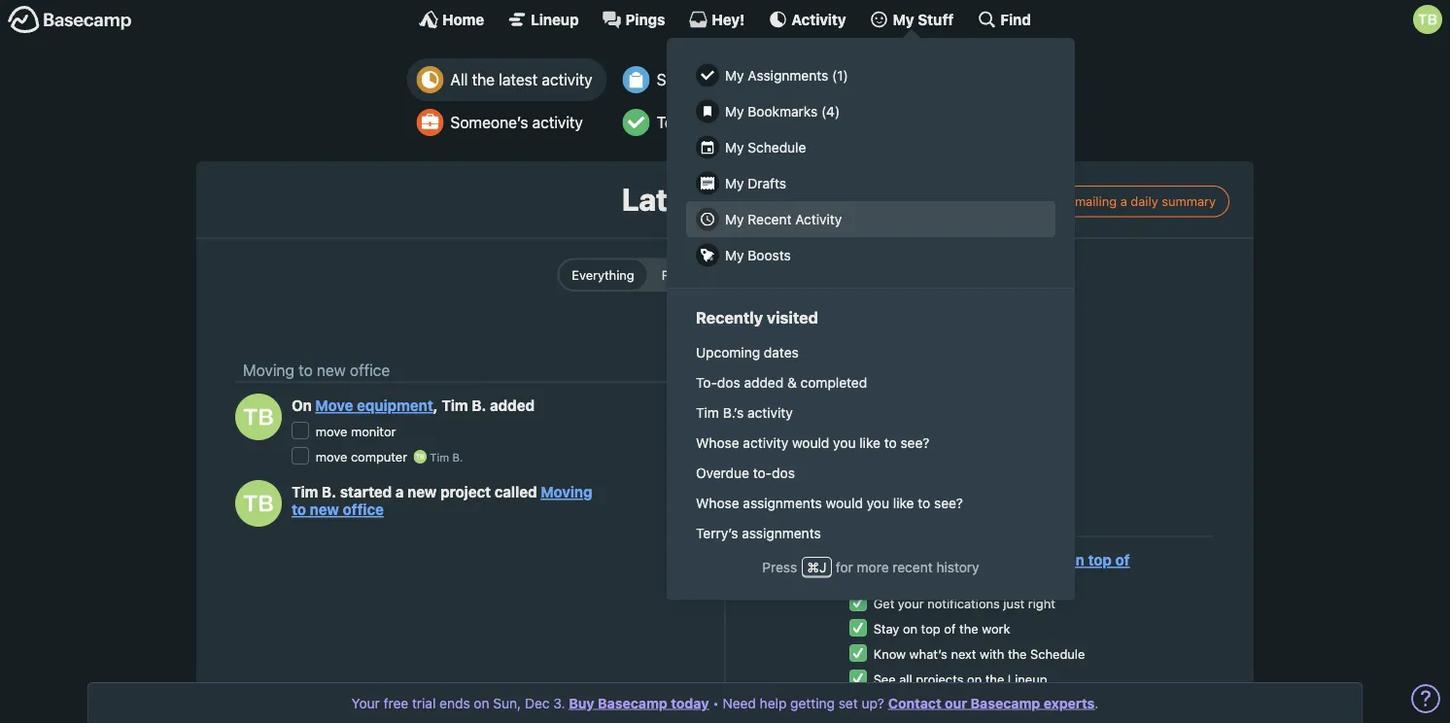 Task type: describe. For each thing, give the bounding box(es) containing it.
tim for tim b. started a new project called
[[292, 484, 318, 501]]

switch accounts image
[[8, 5, 132, 35]]

move equipment link
[[315, 397, 433, 414]]

emailing a daily summary
[[1067, 194, 1216, 208]]

getting started
[[733, 515, 841, 534]]

b. up project
[[452, 450, 463, 463]]

what's
[[909, 646, 947, 661]]

would for activity
[[792, 435, 829, 451]]

next
[[951, 646, 976, 661]]

you for assignments
[[867, 495, 889, 511]]

started
[[340, 484, 392, 501]]

my schedule
[[725, 139, 806, 155]]

(1)
[[832, 67, 848, 83]]

12:47pm element
[[668, 485, 715, 499]]

b. right recent
[[933, 569, 948, 586]]

lineup link
[[508, 10, 579, 29]]

terry's assignments link
[[686, 518, 1055, 548]]

j
[[819, 559, 827, 575]]

tim burton image for tim b. started a new project called
[[235, 480, 282, 527]]

by
[[695, 267, 709, 282]]

my drafts link
[[686, 165, 1055, 201]]

all
[[899, 671, 912, 686]]

0 horizontal spatial dos
[[681, 113, 707, 132]]

& inside "recently visited pages" element
[[787, 374, 797, 390]]

set
[[839, 695, 858, 711]]

my for my drafts
[[725, 175, 744, 191]]

up?
[[862, 695, 884, 711]]

0 vertical spatial completed
[[774, 113, 849, 132]]

1 vertical spatial of
[[944, 621, 956, 635]]

move
[[315, 397, 353, 414]]

assignment image
[[623, 66, 650, 93]]

Everything submit
[[559, 260, 647, 290]]

lineup inside 'link'
[[531, 11, 579, 28]]

need
[[723, 695, 756, 711]]

b. right equipment
[[472, 397, 486, 414]]

to-dos added & completed link for contact our basecamp experts
[[613, 101, 864, 144]]

whose activity would you like to see? link
[[686, 428, 1055, 458]]

tim for tim b.'s activity
[[696, 404, 719, 420]]

someone's activity link
[[407, 101, 607, 144]]

bookmarks
[[748, 103, 818, 119]]

activity inside someone's activity link
[[532, 113, 583, 132]]

move computer
[[316, 449, 407, 463]]

move computer link
[[316, 449, 407, 463]]

like for whose activity would you like to see?
[[859, 435, 880, 451]]

experts
[[1044, 695, 1095, 711]]

moving to new office for topmost moving to new office link
[[243, 361, 390, 379]]

my for my bookmarks (4)
[[725, 103, 744, 119]]

move monitor
[[316, 424, 396, 438]]

assignments for someone's
[[738, 70, 827, 89]]

1 vertical spatial moving to new office link
[[292, 484, 592, 518]]

the right all
[[472, 70, 495, 89]]

of inside basecamp essentials: stay on top of things
[[1115, 552, 1130, 569]]

tim b.
[[427, 450, 463, 463]]

0 horizontal spatial a
[[395, 484, 404, 501]]

move for move monitor
[[316, 424, 347, 438]]

on inside basecamp essentials: stay on top of things
[[1067, 552, 1085, 569]]

dec
[[525, 695, 550, 711]]

0 vertical spatial &
[[759, 113, 770, 132]]

the for stay on top of the work
[[959, 621, 978, 635]]

you for activity
[[833, 435, 856, 451]]

0 vertical spatial to-dos added & completed
[[657, 113, 849, 132]]

see all projects on the lineup
[[873, 671, 1047, 686]]

2 horizontal spatial basecamp
[[971, 695, 1040, 711]]

with
[[980, 646, 1004, 661]]

Filter by projects submit
[[649, 260, 773, 290]]

get your notifications just right
[[873, 596, 1055, 610]]

overdue to-dos
[[696, 465, 795, 481]]

2 vertical spatial dos
[[772, 465, 795, 481]]

my recent activity
[[725, 211, 842, 227]]

hey!
[[712, 11, 745, 28]]

activity link
[[768, 10, 846, 29]]

boosts
[[748, 247, 791, 263]]

off:
[[1015, 569, 1040, 586]]

home
[[442, 11, 484, 28]]

the for see all projects on the lineup
[[985, 671, 1004, 686]]

stay on top of the work link
[[873, 621, 1010, 635]]

2 12:44pm element from the top
[[735, 708, 783, 721]]

someone's for someone's assignments
[[657, 70, 734, 89]]

today
[[671, 695, 709, 711]]

my for my assignments (1)
[[725, 67, 744, 83]]

getting
[[790, 695, 835, 711]]

recently
[[696, 308, 763, 327]]

right
[[1028, 596, 1055, 610]]

activity inside whose activity would you like to see? link
[[743, 435, 788, 451]]

1 horizontal spatial schedule
[[1030, 646, 1085, 661]]

activity inside tim b.'s activity link
[[747, 404, 793, 420]]

my boosts
[[725, 247, 791, 263]]

2 vertical spatial added
[[490, 397, 535, 414]]

like for whose assignments would you like to see?
[[893, 495, 914, 511]]

someone's activity
[[450, 113, 583, 132]]

main element
[[0, 0, 1450, 600]]

0 horizontal spatial moving
[[243, 361, 294, 379]]

my for my stuff
[[893, 11, 914, 28]]

upcoming dates link
[[686, 337, 1055, 368]]

0 horizontal spatial basecamp
[[598, 695, 668, 711]]

stay on top of the work
[[873, 621, 1010, 635]]

activity inside my recent activity link
[[795, 211, 842, 227]]

1 12:44pm from the top
[[735, 553, 783, 567]]

pings
[[625, 11, 665, 28]]

my boosts link
[[686, 237, 1055, 273]]

my stuff element
[[686, 57, 1055, 273]]

whose assignments would you like to see? link
[[686, 488, 1055, 518]]

our
[[945, 695, 967, 711]]

to-
[[753, 465, 772, 481]]

0 vertical spatial ,
[[433, 397, 438, 414]]

buy
[[569, 695, 594, 711]]

assignments
[[748, 67, 828, 83]]

filter
[[662, 267, 691, 282]]

my stuff
[[893, 11, 954, 28]]

ends
[[439, 695, 470, 711]]

find button
[[977, 10, 1031, 29]]

just
[[1003, 596, 1025, 610]]

office for topmost moving to new office link
[[350, 361, 390, 379]]

move monitor link
[[316, 424, 396, 438]]

overdue
[[696, 465, 749, 481]]

basecamp essentials: stay on top of things
[[849, 552, 1130, 586]]

1 horizontal spatial ,
[[894, 569, 899, 586]]

added inside "recently visited pages" element
[[744, 374, 784, 390]]

my drafts
[[725, 175, 786, 191]]

all the latest activity link
[[407, 58, 607, 101]]

latest
[[499, 70, 538, 89]]

your free trial ends on sun, dec  3. buy basecamp today • need help getting set up? contact our basecamp experts .
[[351, 695, 1099, 711]]

started
[[789, 515, 841, 534]]



Task type: vqa. For each thing, say whether or not it's contained in the screenshot.
Tyler Black image
no



Task type: locate. For each thing, give the bounding box(es) containing it.
1 vertical spatial top
[[921, 621, 940, 635]]

(4)
[[821, 103, 840, 119]]

0 vertical spatial assignments
[[738, 70, 827, 89]]

contact our basecamp experts link
[[888, 695, 1095, 711]]

to- inside "recently visited pages" element
[[696, 374, 717, 390]]

see? inside whose activity would you like to see? link
[[900, 435, 929, 451]]

, right more
[[894, 569, 899, 586]]

emailing
[[1067, 194, 1117, 208]]

basecamp right our
[[971, 695, 1040, 711]]

home link
[[419, 10, 484, 29]]

dos
[[681, 113, 707, 132], [717, 374, 740, 390], [772, 465, 795, 481]]

see? for whose assignments would you like to see?
[[934, 495, 963, 511]]

.
[[1095, 695, 1099, 711]]

0 vertical spatial to-
[[657, 113, 681, 132]]

moving to new office link down tim b.
[[292, 484, 592, 518]]

to-dos added & completed link up whose activity would you like to see? link
[[686, 368, 1055, 398]]

tim up your
[[903, 569, 929, 586]]

know
[[873, 646, 906, 661]]

project
[[440, 484, 491, 501]]

to-
[[657, 113, 681, 132], [696, 374, 717, 390]]

0 horizontal spatial ,
[[433, 397, 438, 414]]

like down tim b.'s activity link
[[859, 435, 880, 451]]

tim left b.'s
[[696, 404, 719, 420]]

1 vertical spatial moving
[[541, 484, 592, 501]]

activity right latest at left top
[[542, 70, 593, 89]]

1 horizontal spatial a
[[1120, 194, 1127, 208]]

1 horizontal spatial projects
[[916, 671, 964, 686]]

office down 'started'
[[343, 501, 384, 518]]

overdue to-dos link
[[686, 458, 1055, 488]]

2 move from the top
[[316, 449, 347, 463]]

would up started on the bottom of the page
[[826, 495, 863, 511]]

moving to new office for moving to new office link to the bottom
[[292, 484, 592, 518]]

daily
[[1131, 194, 1158, 208]]

know what's next with the schedule link
[[873, 646, 1085, 661]]

emailing a daily summary button
[[1038, 186, 1229, 217]]

1 horizontal spatial lineup
[[1008, 671, 1047, 686]]

to- right the todo icon
[[657, 113, 681, 132]]

office up move equipment link
[[350, 361, 390, 379]]

1 12:44pm element from the top
[[735, 553, 783, 567]]

1 horizontal spatial like
[[893, 495, 914, 511]]

1 horizontal spatial dos
[[717, 374, 740, 390]]

1 vertical spatial 12:44pm
[[735, 708, 783, 721]]

activity report image
[[416, 66, 444, 93]]

tim left 'started'
[[292, 484, 318, 501]]

0 vertical spatial would
[[792, 435, 829, 451]]

1 vertical spatial like
[[893, 495, 914, 511]]

latest
[[622, 181, 712, 218]]

office for moving to new office link to the bottom
[[343, 501, 384, 518]]

my stuff button
[[869, 10, 954, 29]]

0 horizontal spatial on
[[292, 397, 312, 414]]

1 horizontal spatial someone's
[[657, 70, 734, 89]]

1 vertical spatial would
[[826, 495, 863, 511]]

you down overdue to-dos link
[[867, 495, 889, 511]]

activity
[[542, 70, 593, 89], [532, 113, 583, 132], [747, 404, 793, 420], [743, 435, 788, 451]]

1 horizontal spatial to-
[[696, 374, 717, 390]]

0 vertical spatial to-dos added & completed link
[[613, 101, 864, 144]]

0 horizontal spatial schedule
[[748, 139, 806, 155]]

move down move
[[316, 424, 347, 438]]

a right 'started'
[[395, 484, 404, 501]]

todo image
[[623, 109, 650, 136]]

assignments for whose
[[743, 495, 822, 511]]

1 horizontal spatial of
[[1115, 552, 1130, 569]]

my for my schedule
[[725, 139, 744, 155]]

my up my drafts
[[725, 139, 744, 155]]

12:44pm element down the terry's assignments
[[735, 553, 783, 567]]

0 vertical spatial 12:44pm
[[735, 553, 783, 567]]

pings button
[[602, 10, 665, 29]]

tim b.'s activity link
[[686, 398, 1055, 428]]

getting
[[733, 515, 785, 534]]

see
[[873, 671, 896, 686]]

someone's right assignment image
[[657, 70, 734, 89]]

whose activity would you like to see?
[[696, 435, 929, 451]]

0 horizontal spatial lineup
[[531, 11, 579, 28]]

1 vertical spatial lineup
[[1008, 671, 1047, 686]]

like down overdue to-dos link
[[893, 495, 914, 511]]

assignments up bookmarks
[[738, 70, 827, 89]]

the
[[472, 70, 495, 89], [959, 621, 978, 635], [1008, 646, 1027, 661], [985, 671, 1004, 686]]

2 whose from the top
[[696, 495, 739, 511]]

1 vertical spatial to-
[[696, 374, 717, 390]]

moving to new office down tim b.
[[292, 484, 592, 518]]

my for my recent activity
[[725, 211, 744, 227]]

office
[[350, 361, 390, 379], [343, 501, 384, 518]]

contact
[[888, 695, 941, 711]]

0 horizontal spatial someone's
[[450, 113, 528, 132]]

getting started link
[[733, 515, 841, 534]]

1 vertical spatial completed
[[800, 374, 867, 390]]

activity inside all the latest activity link
[[542, 70, 593, 89]]

0 vertical spatial schedule
[[748, 139, 806, 155]]

12:44pm element right •
[[735, 708, 783, 721]]

1 vertical spatial a
[[395, 484, 404, 501]]

1 vertical spatial someone's
[[450, 113, 528, 132]]

stay up off:
[[1031, 552, 1063, 569]]

, up tim b.
[[433, 397, 438, 414]]

0 vertical spatial tim burton image
[[1413, 5, 1442, 34]]

1 horizontal spatial top
[[1088, 552, 1112, 569]]

1 vertical spatial stay
[[873, 621, 899, 635]]

the right with
[[1008, 646, 1027, 661]]

filter by projects
[[662, 267, 760, 282]]

schedule down my bookmarks (4) on the top of page
[[748, 139, 806, 155]]

dos right the todo icon
[[681, 113, 707, 132]]

moving to new office link
[[243, 361, 390, 379], [292, 484, 592, 518]]

whose assignments would you like to see?
[[696, 495, 963, 511]]

new up move
[[317, 361, 346, 379]]

stay down get
[[873, 621, 899, 635]]

tim b. started a new project called
[[292, 484, 541, 501]]

12:47pm
[[668, 485, 715, 499]]

schedule up experts
[[1030, 646, 1085, 661]]

reports image
[[879, 66, 906, 93]]

tim burton image for on
[[235, 393, 282, 440]]

0 horizontal spatial you
[[833, 435, 856, 451]]

move down move monitor link
[[316, 449, 347, 463]]

recently visited pages element
[[686, 337, 1055, 548]]

my recent activity link
[[686, 201, 1055, 237]]

top inside basecamp essentials: stay on top of things
[[1088, 552, 1112, 569]]

⌘
[[807, 559, 819, 575]]

to-dos added & completed down dates
[[696, 374, 867, 390]]

1 whose from the top
[[696, 435, 739, 451]]

my for my boosts
[[725, 247, 744, 263]]

0 vertical spatial top
[[1088, 552, 1112, 569]]

tim b.'s activity
[[696, 404, 793, 420]]

checked
[[951, 569, 1011, 586]]

0 horizontal spatial to-
[[657, 113, 681, 132]]

see? for whose activity would you like to see?
[[900, 435, 929, 451]]

0 horizontal spatial of
[[944, 621, 956, 635]]

history
[[936, 559, 979, 575]]

completed up my schedule at the top of page
[[774, 113, 849, 132]]

& up my schedule at the top of page
[[759, 113, 770, 132]]

0 vertical spatial move
[[316, 424, 347, 438]]

terry's assignments
[[696, 525, 821, 541]]

see? inside the whose assignments would you like to see? link
[[934, 495, 963, 511]]

2 12:44pm from the top
[[735, 708, 783, 721]]

someone's
[[657, 70, 734, 89], [450, 113, 528, 132]]

on down your
[[903, 621, 918, 635]]

tim inside "recently visited pages" element
[[696, 404, 719, 420]]

b. left 'started'
[[322, 484, 336, 501]]

0 vertical spatial 12:44pm element
[[735, 553, 783, 567]]

1 vertical spatial you
[[867, 495, 889, 511]]

to-dos added & completed up my schedule at the top of page
[[657, 113, 849, 132]]

a
[[1120, 194, 1127, 208], [395, 484, 404, 501]]

1 vertical spatial whose
[[696, 495, 739, 511]]

someone's down all the latest activity link
[[450, 113, 528, 132]]

office inside moving to new office
[[343, 501, 384, 518]]

added down upcoming dates
[[744, 374, 784, 390]]

whose up terry's
[[696, 495, 739, 511]]

whose up overdue
[[696, 435, 739, 451]]

basecamp up things
[[873, 552, 947, 569]]

projects inside submit
[[712, 267, 760, 282]]

someone's for someone's activity
[[450, 113, 528, 132]]

&
[[759, 113, 770, 132], [787, 374, 797, 390]]

12:48pm element
[[667, 399, 715, 412]]

0 vertical spatial added
[[711, 113, 755, 132]]

1 horizontal spatial moving
[[541, 484, 592, 501]]

1 vertical spatial schedule
[[1030, 646, 1085, 661]]

on move equipment ,       tim b. added
[[292, 397, 535, 414]]

12:48pm
[[667, 399, 715, 412]]

on right essentials:
[[1067, 552, 1085, 569]]

schedule inside my schedule link
[[748, 139, 806, 155]]

completed inside "recently visited pages" element
[[800, 374, 867, 390]]

added up called
[[490, 397, 535, 414]]

stay inside basecamp essentials: stay on top of things
[[1031, 552, 1063, 569]]

on left move
[[292, 397, 312, 414]]

& down dates
[[787, 374, 797, 390]]

basecamp inside basecamp essentials: stay on top of things
[[873, 552, 947, 569]]

1 vertical spatial ,
[[894, 569, 899, 586]]

0 vertical spatial office
[[350, 361, 390, 379]]

on
[[1067, 552, 1085, 569], [903, 621, 918, 635], [967, 671, 982, 686], [474, 695, 489, 711]]

1 vertical spatial tim burton image
[[793, 548, 840, 595]]

things
[[849, 569, 894, 586]]

1 vertical spatial office
[[343, 501, 384, 518]]

moving to new office
[[243, 361, 390, 379], [292, 484, 592, 518]]

0 vertical spatial moving to new office
[[243, 361, 390, 379]]

0 vertical spatial tim burton image
[[235, 393, 282, 440]]

stuff
[[918, 11, 954, 28]]

my left the drafts
[[725, 175, 744, 191]]

know what's next with the schedule
[[873, 646, 1085, 661]]

activity down all the latest activity
[[532, 113, 583, 132]]

whose for whose assignments would you like to see?
[[696, 495, 739, 511]]

0 vertical spatial you
[[833, 435, 856, 451]]

you down tim b.'s activity link
[[833, 435, 856, 451]]

0 vertical spatial projects
[[712, 267, 760, 282]]

top
[[1088, 552, 1112, 569], [921, 621, 940, 635]]

new down tim b.
[[407, 484, 437, 501]]

would up whose assignments would you like to see?
[[792, 435, 829, 451]]

dos down upcoming on the top of page
[[717, 374, 740, 390]]

lineup up "contact our basecamp experts" link
[[1008, 671, 1047, 686]]

lineup up all the latest activity
[[531, 11, 579, 28]]

latest activity
[[622, 181, 828, 218]]

1 vertical spatial tim burton image
[[413, 450, 427, 463]]

1 horizontal spatial on
[[849, 552, 873, 569]]

get your notifications just right link
[[873, 596, 1055, 610]]

2 vertical spatial tim burton image
[[235, 480, 282, 527]]

0 vertical spatial someone's
[[657, 70, 734, 89]]

upcoming dates
[[696, 344, 799, 360]]

projects down "what's"
[[916, 671, 964, 686]]

moving to new office link up move
[[243, 361, 390, 379]]

assignments for terry's
[[742, 525, 821, 541]]

0 vertical spatial on
[[292, 397, 312, 414]]

1 horizontal spatial basecamp
[[873, 552, 947, 569]]

schedule image
[[879, 109, 906, 136]]

0 horizontal spatial projects
[[712, 267, 760, 282]]

activity right b.'s
[[747, 404, 793, 420]]

for
[[836, 559, 853, 575]]

your
[[351, 695, 380, 711]]

my left "recent"
[[725, 211, 744, 227]]

12:44pm down the terry's assignments
[[735, 553, 783, 567]]

move for move computer
[[316, 449, 347, 463]]

press
[[762, 559, 797, 575]]

dos down the 'whose activity would you like to see?'
[[772, 465, 795, 481]]

the for know what's next with the schedule
[[1008, 646, 1027, 661]]

to-dos added & completed link down someone's assignments
[[613, 101, 864, 144]]

0 vertical spatial like
[[859, 435, 880, 451]]

assignments up press
[[742, 525, 821, 541]]

basecamp right buy
[[598, 695, 668, 711]]

my schedule link
[[686, 129, 1055, 165]]

0 vertical spatial dos
[[681, 113, 707, 132]]

,
[[433, 397, 438, 414], [894, 569, 899, 586]]

1 vertical spatial to-dos added & completed
[[696, 374, 867, 390]]

projects for by
[[712, 267, 760, 282]]

1 move from the top
[[316, 424, 347, 438]]

on for on
[[849, 552, 873, 569]]

recent
[[893, 559, 933, 575]]

1 vertical spatial moving to new office
[[292, 484, 592, 518]]

0 horizontal spatial like
[[859, 435, 880, 451]]

whose
[[696, 435, 739, 451], [696, 495, 739, 511]]

on up things
[[849, 552, 873, 569]]

on down know what's next with the schedule
[[967, 671, 982, 686]]

recent
[[748, 211, 792, 227]]

tim burton image
[[235, 393, 282, 440], [413, 450, 427, 463], [235, 480, 282, 527]]

0 vertical spatial whose
[[696, 435, 739, 451]]

0 vertical spatial moving to new office link
[[243, 361, 390, 379]]

summary
[[1162, 194, 1216, 208]]

to- up the 12:48pm
[[696, 374, 717, 390]]

12:44pm right •
[[735, 708, 783, 721]]

my up filter by projects
[[725, 247, 744, 263]]

a inside button
[[1120, 194, 1127, 208]]

to-dos added & completed link for my drafts
[[686, 368, 1055, 398]]

1 vertical spatial assignments
[[743, 495, 822, 511]]

upcoming
[[696, 344, 760, 360]]

tim burton image inside main element
[[1413, 5, 1442, 34]]

person report image
[[416, 109, 444, 136]]

0 horizontal spatial see?
[[900, 435, 929, 451]]

0 vertical spatial a
[[1120, 194, 1127, 208]]

0 horizontal spatial tim burton image
[[793, 548, 840, 595]]

the down get your notifications just right link
[[959, 621, 978, 635]]

0 horizontal spatial stay
[[873, 621, 899, 635]]

the up "contact our basecamp experts" link
[[985, 671, 1004, 686]]

filter activity group
[[557, 258, 893, 292]]

trial
[[412, 695, 436, 711]]

tim burton image
[[1413, 5, 1442, 34], [793, 548, 840, 595]]

my left the "stuff"
[[893, 11, 914, 28]]

notifications
[[927, 596, 1000, 610]]

my down the someone's assignments link on the top of the page
[[725, 103, 744, 119]]

tim for tim b.
[[430, 450, 449, 463]]

1 horizontal spatial you
[[867, 495, 889, 511]]

0 vertical spatial lineup
[[531, 11, 579, 28]]

my bookmarks (4)
[[725, 103, 840, 119]]

tim up tim b.
[[442, 397, 468, 414]]

assignments up getting started
[[743, 495, 822, 511]]

someone's assignments link
[[613, 58, 864, 101]]

1 vertical spatial to-dos added & completed link
[[686, 368, 1055, 398]]

stay
[[1031, 552, 1063, 569], [873, 621, 899, 635]]

on for on move equipment ,       tim b. added
[[292, 397, 312, 414]]

assignments
[[738, 70, 827, 89], [743, 495, 822, 511], [742, 525, 821, 541]]

0 vertical spatial stay
[[1031, 552, 1063, 569]]

0 vertical spatial moving
[[243, 361, 294, 379]]

0 horizontal spatial top
[[921, 621, 940, 635]]

new down move computer
[[310, 501, 339, 518]]

my left the assignments
[[725, 67, 744, 83]]

assignments inside "link"
[[742, 525, 821, 541]]

see? down tim b.'s activity link
[[900, 435, 929, 451]]

my inside popup button
[[893, 11, 914, 28]]

2 horizontal spatial dos
[[772, 465, 795, 481]]

1 horizontal spatial tim burton image
[[1413, 5, 1442, 34]]

on left sun,
[[474, 695, 489, 711]]

projects for all
[[916, 671, 964, 686]]

activity up to-
[[743, 435, 788, 451]]

work
[[982, 621, 1010, 635]]

your
[[898, 596, 924, 610]]

moving to new office up move
[[243, 361, 390, 379]]

None submit
[[775, 260, 891, 290]]

projects down the my boosts on the top of the page
[[712, 267, 760, 282]]

called
[[494, 484, 537, 501]]

activity inside activity link
[[791, 11, 846, 28]]

whose for whose activity would you like to see?
[[696, 435, 739, 451]]

1 vertical spatial on
[[849, 552, 873, 569]]

would for assignments
[[826, 495, 863, 511]]

to
[[299, 361, 313, 379], [884, 435, 897, 451], [918, 495, 930, 511], [292, 501, 306, 518]]

2 vertical spatial assignments
[[742, 525, 821, 541]]

0 horizontal spatial &
[[759, 113, 770, 132]]

a left daily
[[1120, 194, 1127, 208]]

added up my schedule at the top of page
[[711, 113, 755, 132]]

completed down upcoming dates link
[[800, 374, 867, 390]]

0 vertical spatial of
[[1115, 552, 1130, 569]]

tim up tim b. started a new project called
[[430, 450, 449, 463]]

1 vertical spatial move
[[316, 449, 347, 463]]

1 vertical spatial projects
[[916, 671, 964, 686]]

my assignments (1)
[[725, 67, 848, 83]]

1 vertical spatial dos
[[717, 374, 740, 390]]

12:44pm element
[[735, 553, 783, 567], [735, 708, 783, 721]]

all the latest activity
[[450, 70, 593, 89]]

see? up the history
[[934, 495, 963, 511]]

1 vertical spatial &
[[787, 374, 797, 390]]

to-dos added & completed inside "recently visited pages" element
[[696, 374, 867, 390]]

1 horizontal spatial see?
[[934, 495, 963, 511]]



